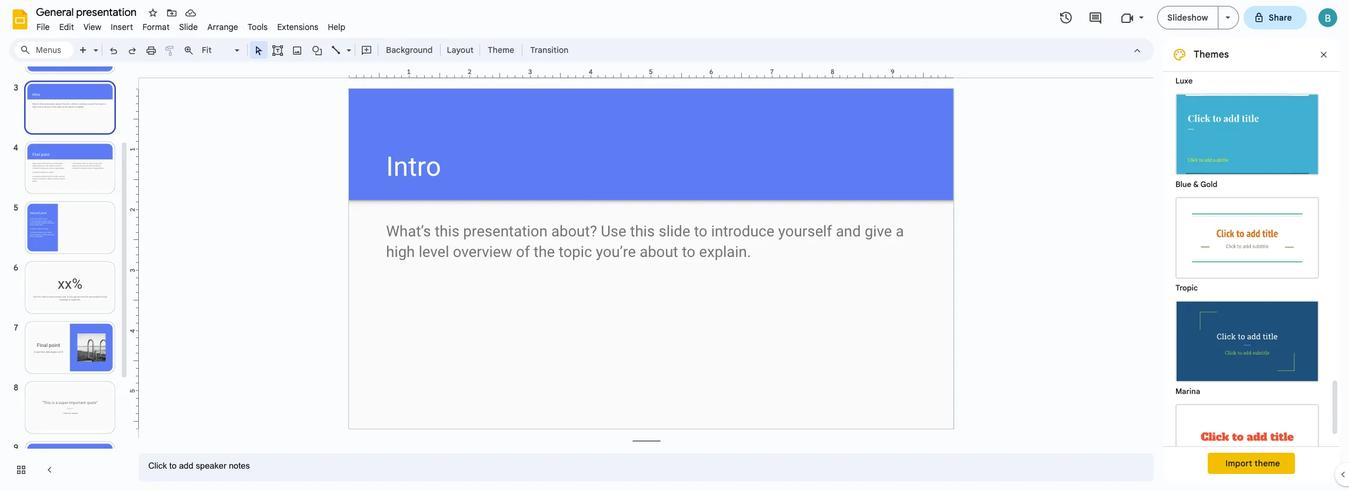 Task type: locate. For each thing, give the bounding box(es) containing it.
themes application
[[0, 0, 1349, 491]]

Star checkbox
[[145, 5, 161, 21]]

marina
[[1175, 387, 1200, 397]]

menu bar
[[32, 15, 350, 35]]

menu bar inside menu bar banner
[[32, 15, 350, 35]]

luxe
[[1175, 76, 1193, 86]]

arrange menu item
[[203, 20, 243, 34]]

share button
[[1243, 6, 1307, 29]]

shape image
[[310, 42, 324, 58]]

slide menu item
[[174, 20, 203, 34]]

slideshow button
[[1157, 6, 1218, 29]]

import theme button
[[1208, 453, 1295, 474]]

main toolbar
[[73, 41, 574, 59]]

gold
[[1200, 179, 1217, 189]]

import theme
[[1226, 458, 1280, 469]]

Tropic radio
[[1170, 191, 1325, 295]]

Blue & Gold radio
[[1170, 88, 1325, 191]]

help
[[328, 22, 345, 32]]

themes
[[1194, 49, 1229, 61]]

file
[[36, 22, 50, 32]]

edit
[[59, 22, 74, 32]]

format menu item
[[138, 20, 174, 34]]

edit menu item
[[55, 20, 79, 34]]

gameday image
[[1177, 405, 1318, 485]]

navigation
[[0, 18, 129, 491]]

slideshow
[[1167, 12, 1208, 23]]

blue & gold
[[1175, 179, 1217, 189]]

&
[[1193, 179, 1199, 189]]

transition
[[530, 45, 568, 55]]

menu bar containing file
[[32, 15, 350, 35]]

theme button
[[482, 41, 520, 59]]

help menu item
[[323, 20, 350, 34]]

themes section
[[1163, 0, 1340, 491]]

Rename text field
[[32, 5, 144, 19]]

import
[[1226, 458, 1252, 469]]



Task type: describe. For each thing, give the bounding box(es) containing it.
format
[[142, 22, 170, 32]]

arrange
[[207, 22, 238, 32]]

Menus field
[[15, 42, 74, 58]]

transition button
[[525, 41, 574, 59]]

background button
[[381, 41, 438, 59]]

view menu item
[[79, 20, 106, 34]]

extensions
[[277, 22, 318, 32]]

tropic
[[1175, 283, 1198, 293]]

background
[[386, 45, 433, 55]]

Zoom field
[[198, 42, 245, 59]]

Luxe radio
[[1170, 0, 1325, 88]]

share
[[1269, 12, 1292, 23]]

tools
[[248, 22, 268, 32]]

blue
[[1175, 179, 1191, 189]]

Gameday radio
[[1170, 398, 1325, 491]]

slide
[[179, 22, 198, 32]]

Marina radio
[[1170, 295, 1325, 398]]

Zoom text field
[[200, 42, 233, 58]]

menu bar banner
[[0, 0, 1349, 491]]

navigation inside themes application
[[0, 18, 129, 491]]

presentation options image
[[1225, 16, 1230, 19]]

view
[[83, 22, 101, 32]]

insert
[[111, 22, 133, 32]]

extensions menu item
[[272, 20, 323, 34]]

tools menu item
[[243, 20, 272, 34]]

theme
[[1255, 458, 1280, 469]]

file menu item
[[32, 20, 55, 34]]

layout button
[[443, 41, 477, 59]]

insert image image
[[290, 42, 304, 58]]

layout
[[447, 45, 474, 55]]

insert menu item
[[106, 20, 138, 34]]

theme
[[488, 45, 514, 55]]

new slide with layout image
[[91, 42, 98, 46]]



Task type: vqa. For each thing, say whether or not it's contained in the screenshot.
Behind text Option
no



